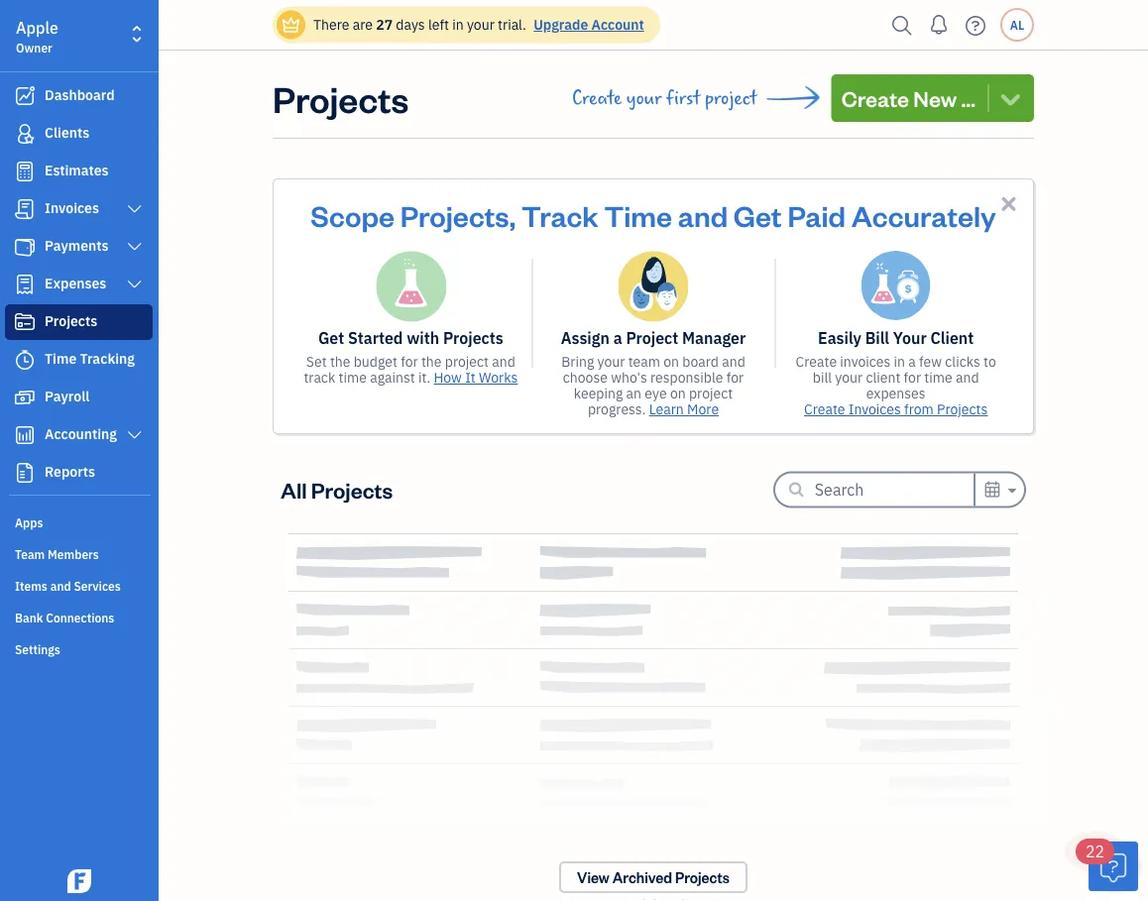 Task type: describe. For each thing, give the bounding box(es) containing it.
projects right archived
[[675, 868, 730, 887]]

and inside main element
[[50, 578, 71, 594]]

a inside easily bill your client create invoices in a few clicks to bill your client for time and expenses create invoices from projects
[[909, 352, 916, 371]]

projects,
[[400, 196, 516, 234]]

more
[[687, 400, 719, 418]]

create down easily
[[796, 352, 837, 371]]

time tracking link
[[5, 342, 153, 378]]

started
[[348, 328, 403, 349]]

freshbooks image
[[63, 870, 95, 893]]

invoices inside main element
[[45, 199, 99, 217]]

create new … button
[[832, 74, 1034, 122]]

estimates
[[45, 161, 109, 179]]

0 vertical spatial project
[[705, 87, 757, 109]]

bill
[[813, 368, 832, 387]]

connections
[[46, 610, 114, 626]]

projects right all
[[311, 475, 393, 504]]

your left first
[[626, 87, 662, 109]]

al
[[1010, 17, 1024, 33]]

bank connections link
[[5, 602, 153, 632]]

bank connections
[[15, 610, 114, 626]]

who's
[[611, 368, 647, 387]]

and inside bring your team on board and choose who's responsible for keeping an eye on project progress.
[[722, 352, 745, 371]]

estimates link
[[5, 154, 153, 189]]

items
[[15, 578, 47, 594]]

invoices inside easily bill your client create invoices in a few clicks to bill your client for time and expenses create invoices from projects
[[849, 400, 901, 418]]

clients link
[[5, 116, 153, 152]]

apple
[[16, 17, 58, 38]]

assign a project manager
[[561, 328, 746, 349]]

in inside easily bill your client create invoices in a few clicks to bill your client for time and expenses create invoices from projects
[[894, 352, 905, 371]]

payment image
[[13, 237, 37, 257]]

expenses
[[45, 274, 106, 292]]

dashboard
[[45, 86, 115, 104]]

all
[[281, 475, 307, 504]]

and inside easily bill your client create invoices in a few clicks to bill your client for time and expenses create invoices from projects
[[956, 368, 979, 387]]

project inside set the budget for the project and track time against it.
[[445, 352, 489, 371]]

archived
[[612, 868, 672, 887]]

2 the from the left
[[421, 352, 442, 371]]

eye
[[645, 384, 667, 403]]

calendar image
[[983, 477, 1002, 501]]

and up assign a project manager image at the right top
[[678, 196, 728, 234]]

responsible
[[650, 368, 723, 387]]

create inside 'dropdown button'
[[841, 84, 909, 112]]

client
[[866, 368, 901, 387]]

1 vertical spatial on
[[670, 384, 686, 403]]

team
[[628, 352, 660, 371]]

chart image
[[13, 425, 37, 445]]

track
[[522, 196, 599, 234]]

0 horizontal spatial get
[[318, 328, 344, 349]]

resource center badge image
[[1089, 842, 1138, 891]]

left
[[428, 15, 449, 34]]

board
[[683, 352, 719, 371]]

paid
[[788, 196, 846, 234]]

projects inside main element
[[45, 312, 97, 330]]

0 vertical spatial on
[[664, 352, 679, 371]]

view archived projects link
[[559, 862, 748, 893]]

apps
[[15, 515, 43, 530]]

there
[[313, 15, 349, 34]]

upgrade
[[534, 15, 588, 34]]

manager
[[682, 328, 746, 349]]

assign
[[561, 328, 610, 349]]

payroll
[[45, 387, 90, 406]]

choose
[[563, 368, 608, 387]]

account
[[591, 15, 644, 34]]

it
[[465, 368, 476, 387]]

assign a project manager image
[[618, 251, 689, 322]]

0 vertical spatial in
[[452, 15, 464, 34]]

learn
[[649, 400, 684, 418]]

invoices link
[[5, 191, 153, 227]]

projects inside easily bill your client create invoices in a few clicks to bill your client for time and expenses create invoices from projects
[[937, 400, 988, 418]]

team members
[[15, 546, 99, 562]]

your inside easily bill your client create invoices in a few clicks to bill your client for time and expenses create invoices from projects
[[835, 368, 863, 387]]

clicks
[[945, 352, 980, 371]]

items and services
[[15, 578, 121, 594]]

your left trial.
[[467, 15, 495, 34]]

it.
[[418, 368, 430, 387]]

for inside easily bill your client create invoices in a few clicks to bill your client for time and expenses create invoices from projects
[[904, 368, 921, 387]]

time inside main element
[[45, 350, 77, 368]]

27
[[376, 15, 393, 34]]

with
[[407, 328, 439, 349]]

all projects
[[281, 475, 393, 504]]

budget
[[354, 352, 397, 371]]

how
[[434, 368, 462, 387]]

view
[[577, 868, 610, 887]]

to
[[984, 352, 996, 371]]

apps link
[[5, 507, 153, 536]]

invoices
[[840, 352, 891, 371]]

project
[[626, 328, 678, 349]]

create new …
[[841, 84, 976, 112]]

payments
[[45, 236, 109, 255]]

an
[[626, 384, 642, 403]]

0 horizontal spatial a
[[613, 328, 622, 349]]

time inside set the budget for the project and track time against it.
[[339, 368, 367, 387]]



Task type: vqa. For each thing, say whether or not it's contained in the screenshot.
calculate on the left of page
no



Task type: locate. For each thing, give the bounding box(es) containing it.
chevrondown image
[[997, 84, 1024, 112]]

trial.
[[498, 15, 526, 34]]

items and services link
[[5, 570, 153, 600]]

view archived projects
[[577, 868, 730, 887]]

invoice image
[[13, 199, 37, 219]]

0 vertical spatial chevron large down image
[[126, 201, 144, 217]]

accounting link
[[5, 417, 153, 453]]

2 vertical spatial project
[[689, 384, 733, 403]]

owner
[[16, 40, 52, 56]]

how it works
[[434, 368, 518, 387]]

create your first project
[[572, 87, 757, 109]]

and down "manager"
[[722, 352, 745, 371]]

chevron large down image for accounting
[[126, 427, 144, 443]]

get left paid
[[734, 196, 782, 234]]

services
[[74, 578, 121, 594]]

…
[[961, 84, 976, 112]]

1 horizontal spatial get
[[734, 196, 782, 234]]

time right timer image at top
[[45, 350, 77, 368]]

expense image
[[13, 275, 37, 294]]

scope projects, track time and get paid accurately
[[311, 196, 996, 234]]

in right left
[[452, 15, 464, 34]]

get up set
[[318, 328, 344, 349]]

project image
[[13, 312, 37, 332]]

and left to
[[956, 368, 979, 387]]

your right bill
[[835, 368, 863, 387]]

bring
[[561, 352, 594, 371]]

a right assign
[[613, 328, 622, 349]]

dashboard image
[[13, 86, 37, 106]]

tracking
[[80, 350, 135, 368]]

clients
[[45, 123, 89, 142]]

settings link
[[5, 634, 153, 663]]

and inside set the budget for the project and track time against it.
[[492, 352, 515, 371]]

set the budget for the project and track time against it.
[[304, 352, 515, 387]]

1 chevron large down image from the top
[[126, 239, 144, 255]]

bill
[[865, 328, 889, 349]]

1 time from the left
[[339, 368, 367, 387]]

a left few
[[909, 352, 916, 371]]

scope
[[311, 196, 395, 234]]

apple owner
[[16, 17, 58, 56]]

1 vertical spatial chevron large down image
[[126, 427, 144, 443]]

1 vertical spatial in
[[894, 352, 905, 371]]

learn more
[[649, 400, 719, 418]]

1 horizontal spatial time
[[604, 196, 672, 234]]

caretdown image
[[1005, 478, 1016, 502]]

settings
[[15, 642, 60, 657]]

time up "from"
[[924, 368, 953, 387]]

projects link
[[5, 304, 153, 340]]

chevron large down image for payments
[[126, 239, 144, 255]]

create left new
[[841, 84, 909, 112]]

time up assign a project manager image at the right top
[[604, 196, 672, 234]]

1 vertical spatial get
[[318, 328, 344, 349]]

invoices
[[45, 199, 99, 217], [849, 400, 901, 418]]

create down bill
[[804, 400, 845, 418]]

the down 'with'
[[421, 352, 442, 371]]

for inside set the budget for the project and track time against it.
[[401, 352, 418, 371]]

1 vertical spatial invoices
[[849, 400, 901, 418]]

1 the from the left
[[330, 352, 350, 371]]

track
[[304, 368, 335, 387]]

1 horizontal spatial a
[[909, 352, 916, 371]]

bank
[[15, 610, 43, 626]]

the right set
[[330, 352, 350, 371]]

0 horizontal spatial the
[[330, 352, 350, 371]]

get started with projects image
[[375, 251, 447, 322]]

crown image
[[281, 14, 301, 35]]

22 button
[[1076, 839, 1138, 891]]

upgrade account link
[[530, 15, 644, 34]]

go to help image
[[960, 10, 992, 40]]

project inside bring your team on board and choose who's responsible for keeping an eye on project progress.
[[689, 384, 733, 403]]

chevron large down image
[[126, 239, 144, 255], [126, 427, 144, 443]]

0 horizontal spatial time
[[339, 368, 367, 387]]

0 horizontal spatial time
[[45, 350, 77, 368]]

chevron large down image down estimates link
[[126, 201, 144, 217]]

estimate image
[[13, 162, 37, 181]]

0 vertical spatial get
[[734, 196, 782, 234]]

payments link
[[5, 229, 153, 265]]

time right track
[[339, 368, 367, 387]]

chevron large down image
[[126, 201, 144, 217], [126, 277, 144, 292]]

progress.
[[588, 400, 646, 418]]

and
[[678, 196, 728, 234], [492, 352, 515, 371], [722, 352, 745, 371], [956, 368, 979, 387], [50, 578, 71, 594]]

dashboard link
[[5, 78, 153, 114]]

works
[[479, 368, 518, 387]]

chevron large down image inside the accounting link
[[126, 427, 144, 443]]

expenses
[[866, 384, 926, 403]]

and right it
[[492, 352, 515, 371]]

in down your
[[894, 352, 905, 371]]

0 vertical spatial invoices
[[45, 199, 99, 217]]

1 horizontal spatial the
[[421, 352, 442, 371]]

chevron large down image right payments
[[126, 239, 144, 255]]

project down board at top
[[689, 384, 733, 403]]

1 horizontal spatial in
[[894, 352, 905, 371]]

bring your team on board and choose who's responsible for keeping an eye on project progress.
[[561, 352, 745, 418]]

the
[[330, 352, 350, 371], [421, 352, 442, 371]]

1 vertical spatial a
[[909, 352, 916, 371]]

your inside bring your team on board and choose who's responsible for keeping an eye on project progress.
[[597, 352, 625, 371]]

0 vertical spatial chevron large down image
[[126, 239, 144, 255]]

report image
[[13, 463, 37, 483]]

invoices down estimates link
[[45, 199, 99, 217]]

projects right "from"
[[937, 400, 988, 418]]

2 chevron large down image from the top
[[126, 277, 144, 292]]

from
[[904, 400, 934, 418]]

reports
[[45, 463, 95, 481]]

for right client
[[904, 368, 921, 387]]

search image
[[886, 10, 918, 40]]

1 vertical spatial time
[[45, 350, 77, 368]]

al button
[[1000, 8, 1034, 42]]

set
[[306, 352, 327, 371]]

there are 27 days left in your trial. upgrade account
[[313, 15, 644, 34]]

0 horizontal spatial in
[[452, 15, 464, 34]]

1 horizontal spatial for
[[727, 368, 744, 387]]

your
[[467, 15, 495, 34], [626, 87, 662, 109], [597, 352, 625, 371], [835, 368, 863, 387]]

1 vertical spatial project
[[445, 352, 489, 371]]

easily
[[818, 328, 862, 349]]

0 vertical spatial a
[[613, 328, 622, 349]]

expenses link
[[5, 267, 153, 302]]

easily bill your client create invoices in a few clicks to bill your client for time and expenses create invoices from projects
[[796, 328, 996, 418]]

few
[[919, 352, 942, 371]]

get started with projects
[[318, 328, 503, 349]]

for inside bring your team on board and choose who's responsible for keeping an eye on project progress.
[[727, 368, 744, 387]]

team
[[15, 546, 45, 562]]

create
[[841, 84, 909, 112], [572, 87, 622, 109], [796, 352, 837, 371], [804, 400, 845, 418]]

easily bill your client image
[[861, 251, 931, 320]]

against
[[370, 368, 415, 387]]

accounting
[[45, 425, 117, 443]]

2 time from the left
[[924, 368, 953, 387]]

chevron large down image right expenses
[[126, 277, 144, 292]]

money image
[[13, 388, 37, 408]]

projects down there
[[273, 74, 409, 121]]

invoices down client
[[849, 400, 901, 418]]

client image
[[13, 124, 37, 144]]

1 horizontal spatial time
[[924, 368, 953, 387]]

get
[[734, 196, 782, 234], [318, 328, 344, 349]]

projects down expenses link
[[45, 312, 97, 330]]

1 vertical spatial chevron large down image
[[126, 277, 144, 292]]

reports link
[[5, 455, 153, 491]]

on right team
[[664, 352, 679, 371]]

Search text field
[[815, 474, 973, 506]]

chevron large down image inside expenses link
[[126, 277, 144, 292]]

first
[[666, 87, 700, 109]]

1 chevron large down image from the top
[[126, 201, 144, 217]]

2 horizontal spatial for
[[904, 368, 921, 387]]

members
[[48, 546, 99, 562]]

are
[[353, 15, 373, 34]]

create down upgrade account link
[[572, 87, 622, 109]]

project right first
[[705, 87, 757, 109]]

on right eye
[[670, 384, 686, 403]]

and right items
[[50, 578, 71, 594]]

22
[[1086, 841, 1105, 862]]

on
[[664, 352, 679, 371], [670, 384, 686, 403]]

for left it.
[[401, 352, 418, 371]]

0 vertical spatial time
[[604, 196, 672, 234]]

time inside easily bill your client create invoices in a few clicks to bill your client for time and expenses create invoices from projects
[[924, 368, 953, 387]]

a
[[613, 328, 622, 349], [909, 352, 916, 371]]

2 chevron large down image from the top
[[126, 427, 144, 443]]

team members link
[[5, 538, 153, 568]]

for right board at top
[[727, 368, 744, 387]]

client
[[931, 328, 974, 349]]

your
[[893, 328, 927, 349]]

your left team
[[597, 352, 625, 371]]

0 horizontal spatial for
[[401, 352, 418, 371]]

chevron large down image for invoices
[[126, 201, 144, 217]]

keeping
[[574, 384, 623, 403]]

for
[[401, 352, 418, 371], [727, 368, 744, 387], [904, 368, 921, 387]]

project right it.
[[445, 352, 489, 371]]

accurately
[[852, 196, 996, 234]]

time
[[339, 368, 367, 387], [924, 368, 953, 387]]

chevron large down image for expenses
[[126, 277, 144, 292]]

notifications image
[[923, 5, 955, 45]]

projects up how it works
[[443, 328, 503, 349]]

close image
[[997, 192, 1020, 215]]

chevron large down image right accounting
[[126, 427, 144, 443]]

main element
[[0, 0, 208, 901]]

timer image
[[13, 350, 37, 370]]

days
[[396, 15, 425, 34]]

0 horizontal spatial invoices
[[45, 199, 99, 217]]

payroll link
[[5, 380, 153, 415]]

1 horizontal spatial invoices
[[849, 400, 901, 418]]



